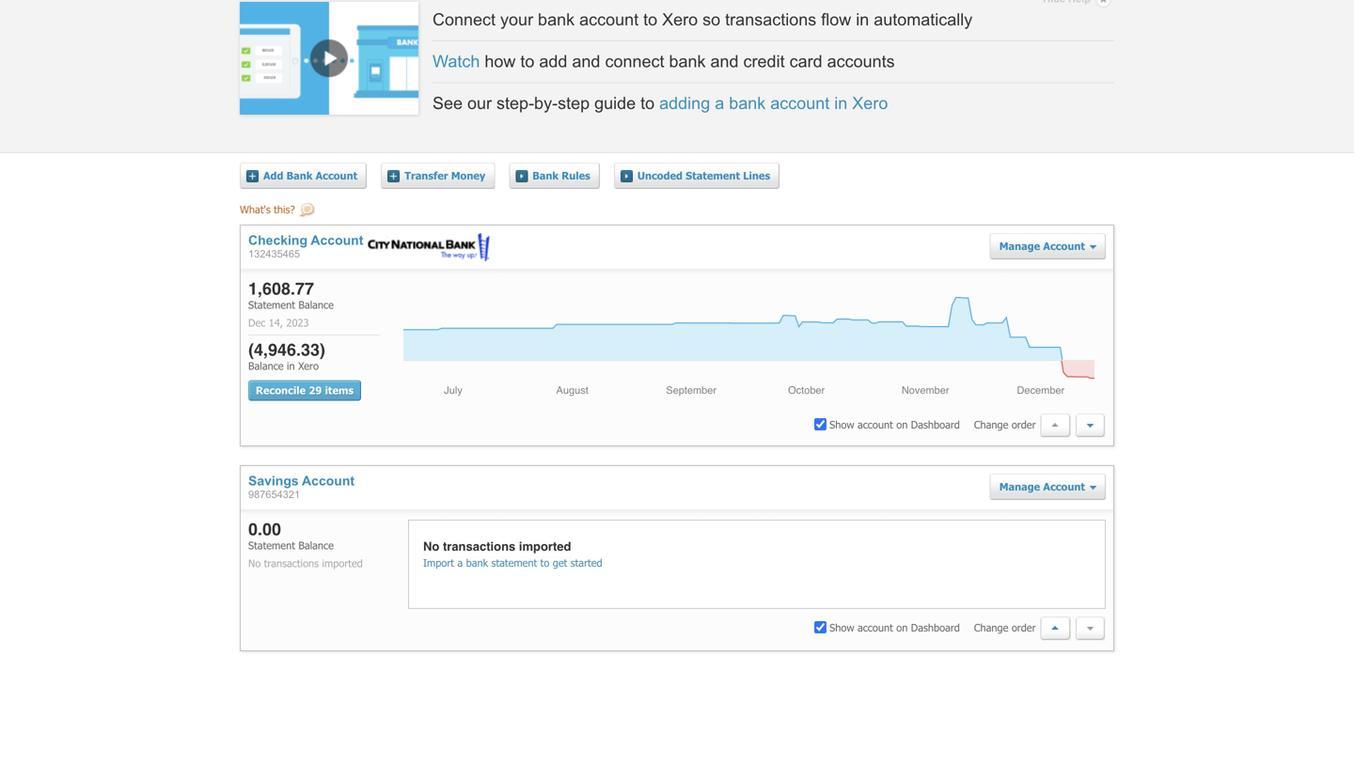 Task type: locate. For each thing, give the bounding box(es) containing it.
balance up 2023
[[298, 298, 334, 311]]

Show account on Dashboard checkbox
[[815, 418, 827, 431], [815, 621, 827, 634]]

and left the credit
[[711, 52, 739, 71]]

0 vertical spatial show account on dashboard checkbox
[[815, 418, 827, 431]]

change order
[[974, 418, 1036, 431], [974, 621, 1036, 634]]

0 vertical spatial show
[[830, 418, 854, 431]]

2 vertical spatial balance
[[298, 539, 334, 552]]

1 vertical spatial manage
[[999, 480, 1040, 493]]

change for 1,608.77
[[974, 418, 1009, 431]]

1 vertical spatial show account on dashboard checkbox
[[815, 621, 827, 634]]

imported down savings account 987654321
[[322, 557, 363, 570]]

xero
[[662, 10, 698, 29], [852, 93, 888, 113], [298, 360, 319, 372]]

1 horizontal spatial no
[[423, 540, 440, 554]]

dashboard
[[911, 418, 960, 431], [911, 621, 960, 634]]

transactions up import a bank statement to get started link
[[443, 540, 516, 554]]

2 manage from the top
[[999, 480, 1040, 493]]

how
[[485, 52, 516, 71]]

1 vertical spatial balance
[[248, 360, 284, 372]]

1,608.77
[[248, 279, 314, 298]]

no down 0.00
[[248, 557, 261, 570]]

1 manage from the top
[[999, 240, 1040, 252]]

0 horizontal spatial no
[[248, 557, 261, 570]]

0 vertical spatial change order
[[974, 418, 1036, 431]]

uncoded
[[637, 169, 683, 182]]

2 show account on dashboard from the top
[[830, 621, 960, 634]]

step
[[558, 93, 590, 113]]

no
[[423, 540, 440, 554], [248, 557, 261, 570]]

imported up get
[[519, 540, 571, 554]]

xero up reconcile 29 items
[[298, 360, 319, 372]]

order
[[1012, 418, 1036, 431], [1012, 621, 1036, 634]]

1 vertical spatial change
[[974, 621, 1009, 634]]

imported
[[519, 540, 571, 554], [322, 557, 363, 570]]

change for 0.00
[[974, 621, 1009, 634]]

adding
[[659, 93, 710, 113]]

to left get
[[540, 557, 550, 569]]

0 horizontal spatial in
[[287, 360, 295, 372]]

statement for 0.00
[[248, 539, 295, 552]]

0 horizontal spatial imported
[[322, 557, 363, 570]]

2 order from the top
[[1012, 621, 1036, 634]]

balance right 0.00
[[298, 539, 334, 552]]

bank rules
[[533, 169, 590, 182]]

a inside no transactions imported import a bank statement to get started
[[457, 557, 463, 569]]

bank up adding at the top of the page
[[669, 52, 706, 71]]

transactions down 0.00
[[264, 557, 319, 570]]

transactions
[[725, 10, 817, 29], [443, 540, 516, 554], [264, 557, 319, 570]]

1 show account on dashboard checkbox from the top
[[815, 418, 827, 431]]

2 show account on dashboard checkbox from the top
[[815, 621, 827, 634]]

0 vertical spatial manage account
[[999, 240, 1085, 252]]

see
[[433, 93, 463, 113]]

1 vertical spatial change order
[[974, 621, 1036, 634]]

0 vertical spatial in
[[856, 10, 869, 29]]

0 vertical spatial xero
[[662, 10, 698, 29]]

show
[[830, 418, 854, 431], [830, 621, 854, 634]]

no transactions imported import a bank statement to get started
[[423, 540, 602, 569]]

statement inside 0.00 statement balance no transactions imported
[[248, 539, 295, 552]]

so
[[703, 10, 721, 29]]

imported inside 0.00 statement balance no transactions imported
[[322, 557, 363, 570]]

1 horizontal spatial xero
[[662, 10, 698, 29]]

bank left 'rules'
[[533, 169, 559, 182]]

in up reconcile
[[287, 360, 295, 372]]

step-
[[497, 93, 534, 113]]

bank left statement
[[466, 557, 488, 569]]

bank right add
[[286, 169, 313, 182]]

1 on from the top
[[897, 418, 908, 431]]

statement
[[686, 169, 740, 182], [248, 298, 295, 311], [248, 539, 295, 552]]

0 vertical spatial balance
[[298, 298, 334, 311]]

add bank account
[[263, 169, 358, 182]]

in right flow
[[856, 10, 869, 29]]

1 change from the top
[[974, 418, 1009, 431]]

checking account 132435465
[[248, 233, 363, 260]]

1 horizontal spatial and
[[711, 52, 739, 71]]

flow
[[821, 10, 851, 29]]

this?
[[274, 203, 295, 216]]

to
[[643, 10, 658, 29], [520, 52, 535, 71], [641, 93, 655, 113], [540, 557, 550, 569]]

get
[[553, 557, 567, 569]]

change order for 0.00
[[974, 621, 1036, 634]]

0 horizontal spatial and
[[572, 52, 600, 71]]

1 horizontal spatial bank
[[533, 169, 559, 182]]

import
[[423, 557, 454, 569]]

a
[[715, 93, 724, 113], [457, 557, 463, 569]]

0 horizontal spatial a
[[457, 557, 463, 569]]

2 dashboard from the top
[[911, 621, 960, 634]]

2 vertical spatial transactions
[[264, 557, 319, 570]]

what's this? link
[[240, 203, 318, 220]]

2 change order from the top
[[974, 621, 1036, 634]]

1 change order from the top
[[974, 418, 1036, 431]]

0 vertical spatial manage
[[999, 240, 1040, 252]]

watch how to add and connect bank and credit card accounts
[[433, 52, 895, 71]]

show for 0.00
[[830, 621, 854, 634]]

guide
[[594, 93, 636, 113]]

dashboard for 1,608.77
[[911, 418, 960, 431]]

0 vertical spatial a
[[715, 93, 724, 113]]

transfer money link
[[388, 163, 495, 189]]

statement for uncoded
[[686, 169, 740, 182]]

xero left so
[[662, 10, 698, 29]]

2 show from the top
[[830, 621, 854, 634]]

2 vertical spatial xero
[[298, 360, 319, 372]]

uncoded statement lines link
[[621, 163, 780, 189]]

29
[[309, 384, 322, 397]]

account inside savings account 987654321
[[302, 474, 355, 488]]

started
[[571, 557, 602, 569]]

2 manage account from the top
[[999, 480, 1085, 493]]

add
[[539, 52, 568, 71]]

1 dashboard from the top
[[911, 418, 960, 431]]

0 vertical spatial imported
[[519, 540, 571, 554]]

0 vertical spatial dashboard
[[911, 418, 960, 431]]

lines
[[743, 169, 770, 182]]

transactions up the credit
[[725, 10, 817, 29]]

manage account
[[999, 240, 1085, 252], [999, 480, 1085, 493]]

2 change from the top
[[974, 621, 1009, 634]]

account
[[579, 10, 639, 29], [771, 93, 830, 113], [858, 418, 893, 431], [858, 621, 893, 634]]

balance inside 0.00 statement balance no transactions imported
[[298, 539, 334, 552]]

order for 0.00
[[1012, 621, 1036, 634]]

1 show account on dashboard from the top
[[830, 418, 960, 431]]

bank down the credit
[[729, 93, 766, 113]]

statement inside 1,608.77 statement balance dec 14, 2023
[[248, 298, 295, 311]]

checking
[[248, 233, 308, 248]]

change
[[974, 418, 1009, 431], [974, 621, 1009, 634]]

1 vertical spatial no
[[248, 557, 261, 570]]

1 order from the top
[[1012, 418, 1036, 431]]

connect your bank account to xero so transactions flow in automatically
[[433, 10, 973, 29]]

imported inside no transactions imported import a bank statement to get started
[[519, 540, 571, 554]]

1 manage account from the top
[[999, 240, 1085, 252]]

1 vertical spatial manage account
[[999, 480, 1085, 493]]

to inside no transactions imported import a bank statement to get started
[[540, 557, 550, 569]]

statement down 987654321
[[248, 539, 295, 552]]

statement for 1,608.77
[[248, 298, 295, 311]]

statement left lines
[[686, 169, 740, 182]]

transfer money
[[405, 169, 486, 182]]

manage
[[999, 240, 1040, 252], [999, 480, 1040, 493]]

132435465
[[248, 248, 300, 260]]

bank
[[538, 10, 575, 29], [669, 52, 706, 71], [729, 93, 766, 113], [466, 557, 488, 569]]

bank
[[286, 169, 313, 182], [533, 169, 559, 182]]

and
[[572, 52, 600, 71], [711, 52, 739, 71]]

1 vertical spatial imported
[[322, 557, 363, 570]]

0 vertical spatial change
[[974, 418, 1009, 431]]

balance up reconcile
[[248, 360, 284, 372]]

statement up 14,
[[248, 298, 295, 311]]

1 horizontal spatial in
[[835, 93, 848, 113]]

no up import
[[423, 540, 440, 554]]

card
[[790, 52, 823, 71]]

balance
[[298, 298, 334, 311], [248, 360, 284, 372], [298, 539, 334, 552]]

0 horizontal spatial bank
[[286, 169, 313, 182]]

1 vertical spatial in
[[835, 93, 848, 113]]

1 vertical spatial on
[[897, 621, 908, 634]]

0 horizontal spatial transactions
[[264, 557, 319, 570]]

to up watch how to add and connect bank and credit card accounts
[[643, 10, 658, 29]]

2 vertical spatial statement
[[248, 539, 295, 552]]

1 vertical spatial a
[[457, 557, 463, 569]]

what's
[[240, 203, 271, 216]]

1 show from the top
[[830, 418, 854, 431]]

a right import
[[457, 557, 463, 569]]

rules
[[562, 169, 590, 182]]

0 vertical spatial statement
[[686, 169, 740, 182]]

2 vertical spatial in
[[287, 360, 295, 372]]

bank right your
[[538, 10, 575, 29]]

0 vertical spatial on
[[897, 418, 908, 431]]

1 vertical spatial show
[[830, 621, 854, 634]]

manage for 1,608.77
[[999, 240, 1040, 252]]

1 vertical spatial show account on dashboard
[[830, 621, 960, 634]]

1 horizontal spatial a
[[715, 93, 724, 113]]

1 vertical spatial transactions
[[443, 540, 516, 554]]

2 on from the top
[[897, 621, 908, 634]]

balance inside 1,608.77 statement balance dec 14, 2023
[[298, 298, 334, 311]]

xero inside (4,946.33) balance in xero
[[298, 360, 319, 372]]

on
[[897, 418, 908, 431], [897, 621, 908, 634]]

dec
[[248, 317, 266, 329]]

2 horizontal spatial in
[[856, 10, 869, 29]]

1 vertical spatial order
[[1012, 621, 1036, 634]]

987654321
[[248, 489, 300, 501]]

1 vertical spatial dashboard
[[911, 621, 960, 634]]

automatically
[[874, 10, 973, 29]]

on for 1,608.77
[[897, 418, 908, 431]]

0 vertical spatial order
[[1012, 418, 1036, 431]]

2 horizontal spatial transactions
[[725, 10, 817, 29]]

0 horizontal spatial xero
[[298, 360, 319, 372]]

0 vertical spatial no
[[423, 540, 440, 554]]

change order for 1,608.77
[[974, 418, 1036, 431]]

our
[[467, 93, 492, 113]]

1 horizontal spatial imported
[[519, 540, 571, 554]]

balance inside (4,946.33) balance in xero
[[248, 360, 284, 372]]

in
[[856, 10, 869, 29], [835, 93, 848, 113], [287, 360, 295, 372]]

a right adding at the top of the page
[[715, 93, 724, 113]]

2 horizontal spatial xero
[[852, 93, 888, 113]]

credit
[[744, 52, 785, 71]]

0 vertical spatial show account on dashboard
[[830, 418, 960, 431]]

1 horizontal spatial transactions
[[443, 540, 516, 554]]

and right add
[[572, 52, 600, 71]]

1 vertical spatial statement
[[248, 298, 295, 311]]

(4,946.33)
[[248, 340, 325, 360]]

xero down 'accounts'
[[852, 93, 888, 113]]

show account on dashboard
[[830, 418, 960, 431], [830, 621, 960, 634]]

show account on dashboard for 0.00
[[830, 621, 960, 634]]

in down 'accounts'
[[835, 93, 848, 113]]

account
[[316, 169, 358, 182], [311, 233, 363, 248], [1043, 240, 1085, 252], [302, 474, 355, 488], [1043, 480, 1085, 493]]



Task type: vqa. For each thing, say whether or not it's contained in the screenshot.
text box at the bottom right of the page
no



Task type: describe. For each thing, give the bounding box(es) containing it.
no inside 0.00 statement balance no transactions imported
[[248, 557, 261, 570]]

adding a bank account in xero link
[[659, 93, 888, 113]]

manage account for 1,608.77
[[999, 240, 1085, 252]]

money
[[451, 169, 486, 182]]

1 vertical spatial xero
[[852, 93, 888, 113]]

what's this?
[[240, 203, 295, 216]]

bank inside no transactions imported import a bank statement to get started
[[466, 557, 488, 569]]

savings account 987654321
[[248, 474, 355, 501]]

reconcile
[[256, 384, 306, 397]]

manage account for 0.00
[[999, 480, 1085, 493]]

(4,946.33) balance in xero
[[248, 340, 325, 372]]

to left add
[[520, 52, 535, 71]]

2 bank from the left
[[533, 169, 559, 182]]

connect
[[433, 10, 496, 29]]

transactions inside no transactions imported import a bank statement to get started
[[443, 540, 516, 554]]

account inside checking account 132435465
[[311, 233, 363, 248]]

on for 0.00
[[897, 621, 908, 634]]

1,608.77 statement balance dec 14, 2023
[[248, 279, 334, 329]]

manage for 0.00
[[999, 480, 1040, 493]]

add
[[263, 169, 283, 182]]

2023
[[286, 317, 309, 329]]

your
[[500, 10, 533, 29]]

show account on dashboard checkbox for 0.00
[[815, 621, 827, 634]]

0.00
[[248, 520, 281, 539]]

import a bank statement to get started link
[[423, 557, 602, 569]]

watch
[[433, 52, 480, 71]]

reconcile 29 items
[[256, 384, 354, 397]]

order for 1,608.77
[[1012, 418, 1036, 431]]

in inside (4,946.33) balance in xero
[[287, 360, 295, 372]]

transactions inside 0.00 statement balance no transactions imported
[[264, 557, 319, 570]]

0 vertical spatial transactions
[[725, 10, 817, 29]]

show account on dashboard checkbox for 1,608.77
[[815, 418, 827, 431]]

balance for 1,608.77
[[298, 298, 334, 311]]

uncoded statement lines
[[637, 169, 770, 182]]

connect
[[605, 52, 664, 71]]

add bank account link
[[246, 163, 367, 189]]

by-
[[534, 93, 558, 113]]

accounts
[[827, 52, 895, 71]]

items
[[325, 384, 354, 397]]

2 and from the left
[[711, 52, 739, 71]]

14,
[[269, 317, 283, 329]]

watch link
[[433, 52, 480, 71]]

dashboard for 0.00
[[911, 621, 960, 634]]

show for 1,608.77
[[830, 418, 854, 431]]

see our step-by-step guide to adding a bank account in xero
[[433, 93, 888, 113]]

savings
[[248, 474, 299, 488]]

0.00 statement balance no transactions imported
[[248, 520, 363, 570]]

no inside no transactions imported import a bank statement to get started
[[423, 540, 440, 554]]

1 and from the left
[[572, 52, 600, 71]]

show account on dashboard for 1,608.77
[[830, 418, 960, 431]]

balance for 0.00
[[298, 539, 334, 552]]

bank rules link
[[516, 163, 600, 189]]

transfer
[[405, 169, 448, 182]]

statement
[[491, 557, 537, 569]]

to right 'guide'
[[641, 93, 655, 113]]

1 bank from the left
[[286, 169, 313, 182]]



